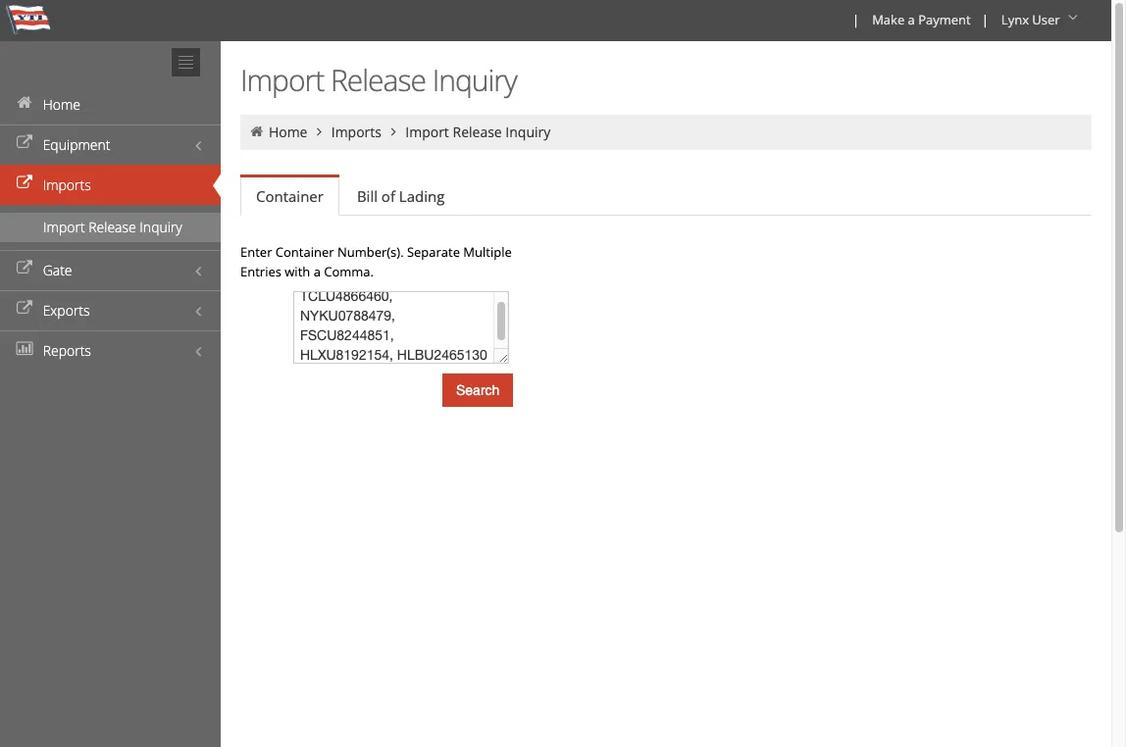 Task type: vqa. For each thing, say whether or not it's contained in the screenshot.
Imports Link
yes



Task type: describe. For each thing, give the bounding box(es) containing it.
home image
[[15, 96, 34, 110]]

inquiry for the leftmost import release inquiry "link"
[[140, 218, 182, 236]]

1 | from the left
[[853, 11, 860, 28]]

0 vertical spatial imports link
[[331, 123, 382, 141]]

with
[[285, 263, 310, 281]]

lynx user link
[[993, 0, 1090, 41]]

exports
[[43, 301, 90, 320]]

external link image for gate
[[15, 262, 34, 276]]

number(s).
[[337, 243, 404, 261]]

user
[[1033, 11, 1060, 28]]

2 angle right image from the left
[[385, 125, 402, 138]]

2 | from the left
[[982, 11, 989, 28]]

home image
[[248, 125, 265, 138]]

comma.
[[324, 263, 374, 281]]

import for the top import release inquiry "link"
[[406, 123, 449, 141]]

0 vertical spatial import release inquiry link
[[406, 123, 551, 141]]

import release inquiry for the leftmost import release inquiry "link"
[[43, 218, 182, 236]]

external link image for imports
[[15, 177, 34, 190]]

1 vertical spatial imports
[[43, 176, 91, 194]]

of
[[382, 186, 395, 206]]

1 angle right image from the left
[[311, 125, 328, 138]]

bill of lading link
[[341, 177, 460, 216]]

entries
[[240, 263, 282, 281]]

import release inquiry for the top import release inquiry "link"
[[406, 123, 551, 141]]

1 horizontal spatial home
[[269, 123, 308, 141]]

gate link
[[0, 250, 221, 290]]

0 horizontal spatial home link
[[0, 84, 221, 125]]

separate
[[407, 243, 460, 261]]

0 vertical spatial release
[[331, 60, 426, 100]]



Task type: locate. For each thing, give the bounding box(es) containing it.
external link image
[[15, 177, 34, 190], [15, 262, 34, 276]]

imports link
[[331, 123, 382, 141], [0, 165, 221, 205]]

1 horizontal spatial angle right image
[[385, 125, 402, 138]]

a inside 'link'
[[908, 11, 915, 28]]

home link
[[0, 84, 221, 125], [269, 123, 308, 141]]

container
[[256, 186, 324, 206], [276, 243, 334, 261]]

external link image for equipment
[[15, 136, 34, 150]]

container link
[[240, 178, 339, 216]]

equipment link
[[0, 125, 221, 165]]

1 horizontal spatial a
[[908, 11, 915, 28]]

gate
[[43, 261, 72, 280]]

external link image inside equipment link
[[15, 136, 34, 150]]

1 vertical spatial import release inquiry link
[[0, 213, 221, 242]]

0 horizontal spatial import release inquiry link
[[0, 213, 221, 242]]

home link up equipment
[[0, 84, 221, 125]]

lading
[[399, 186, 445, 206]]

1 vertical spatial container
[[276, 243, 334, 261]]

2 vertical spatial import release inquiry
[[43, 218, 182, 236]]

import release inquiry link
[[406, 123, 551, 141], [0, 213, 221, 242]]

import release inquiry inside "link"
[[43, 218, 182, 236]]

bill
[[357, 186, 378, 206]]

home
[[43, 95, 80, 114], [269, 123, 308, 141]]

container inside enter container number(s).  separate multiple entries with a comma.
[[276, 243, 334, 261]]

enter
[[240, 243, 272, 261]]

1 vertical spatial inquiry
[[506, 123, 551, 141]]

0 horizontal spatial imports
[[43, 176, 91, 194]]

1 vertical spatial import release inquiry
[[406, 123, 551, 141]]

import release inquiry
[[240, 60, 517, 100], [406, 123, 551, 141], [43, 218, 182, 236]]

|
[[853, 11, 860, 28], [982, 11, 989, 28]]

release
[[331, 60, 426, 100], [453, 123, 502, 141], [89, 218, 136, 236]]

2 external link image from the top
[[15, 262, 34, 276]]

1 vertical spatial imports link
[[0, 165, 221, 205]]

exports link
[[0, 290, 221, 331]]

imports up bill
[[331, 123, 382, 141]]

search
[[456, 383, 500, 398]]

1 vertical spatial import
[[406, 123, 449, 141]]

0 vertical spatial import release inquiry
[[240, 60, 517, 100]]

0 vertical spatial external link image
[[15, 136, 34, 150]]

2 vertical spatial release
[[89, 218, 136, 236]]

bill of lading
[[357, 186, 445, 206]]

0 horizontal spatial home
[[43, 95, 80, 114]]

0 vertical spatial a
[[908, 11, 915, 28]]

angle right image
[[311, 125, 328, 138], [385, 125, 402, 138]]

angle right image right home image
[[311, 125, 328, 138]]

imports link down equipment
[[0, 165, 221, 205]]

0 vertical spatial inquiry
[[432, 60, 517, 100]]

1 horizontal spatial home link
[[269, 123, 308, 141]]

external link image
[[15, 136, 34, 150], [15, 302, 34, 316]]

release for the top import release inquiry "link"
[[453, 123, 502, 141]]

None text field
[[293, 291, 509, 364]]

a inside enter container number(s).  separate multiple entries with a comma.
[[314, 263, 321, 281]]

reports link
[[0, 331, 221, 371]]

0 horizontal spatial release
[[89, 218, 136, 236]]

multiple
[[464, 243, 512, 261]]

make a payment
[[872, 11, 971, 28]]

0 vertical spatial import
[[240, 60, 324, 100]]

import
[[240, 60, 324, 100], [406, 123, 449, 141], [43, 218, 85, 236]]

inquiry inside import release inquiry "link"
[[140, 218, 182, 236]]

imports
[[331, 123, 382, 141], [43, 176, 91, 194]]

| left lynx
[[982, 11, 989, 28]]

0 horizontal spatial imports link
[[0, 165, 221, 205]]

import inside import release inquiry "link"
[[43, 218, 85, 236]]

release for the leftmost import release inquiry "link"
[[89, 218, 136, 236]]

external link image left gate
[[15, 262, 34, 276]]

0 vertical spatial external link image
[[15, 177, 34, 190]]

1 horizontal spatial imports
[[331, 123, 382, 141]]

bar chart image
[[15, 342, 34, 356]]

0 horizontal spatial |
[[853, 11, 860, 28]]

2 horizontal spatial release
[[453, 123, 502, 141]]

make
[[872, 11, 905, 28]]

0 vertical spatial home
[[43, 95, 80, 114]]

enter container number(s).  separate multiple entries with a comma.
[[240, 243, 512, 281]]

make a payment link
[[864, 0, 978, 41]]

1 horizontal spatial |
[[982, 11, 989, 28]]

2 vertical spatial import
[[43, 218, 85, 236]]

container up with
[[276, 243, 334, 261]]

1 horizontal spatial import
[[240, 60, 324, 100]]

external link image inside exports link
[[15, 302, 34, 316]]

external link image inside gate link
[[15, 262, 34, 276]]

1 vertical spatial release
[[453, 123, 502, 141]]

home link right home image
[[269, 123, 308, 141]]

equipment
[[43, 135, 110, 154]]

1 vertical spatial a
[[314, 263, 321, 281]]

0 horizontal spatial angle right image
[[311, 125, 328, 138]]

1 vertical spatial home
[[269, 123, 308, 141]]

imports link up bill
[[331, 123, 382, 141]]

a right make
[[908, 11, 915, 28]]

search button
[[443, 374, 514, 407]]

external link image up bar chart icon
[[15, 302, 34, 316]]

external link image for exports
[[15, 302, 34, 316]]

home right home image
[[269, 123, 308, 141]]

1 external link image from the top
[[15, 136, 34, 150]]

inquiry for the top import release inquiry "link"
[[506, 123, 551, 141]]

import up lading
[[406, 123, 449, 141]]

1 horizontal spatial import release inquiry link
[[406, 123, 551, 141]]

1 external link image from the top
[[15, 177, 34, 190]]

angle down image
[[1064, 11, 1083, 25]]

a
[[908, 11, 915, 28], [314, 263, 321, 281]]

import up gate
[[43, 218, 85, 236]]

0 horizontal spatial import
[[43, 218, 85, 236]]

release inside "link"
[[89, 218, 136, 236]]

1 horizontal spatial release
[[331, 60, 426, 100]]

0 vertical spatial container
[[256, 186, 324, 206]]

import up home image
[[240, 60, 324, 100]]

0 horizontal spatial a
[[314, 263, 321, 281]]

angle right image up of
[[385, 125, 402, 138]]

external link image down home icon
[[15, 136, 34, 150]]

0 vertical spatial imports
[[331, 123, 382, 141]]

2 vertical spatial inquiry
[[140, 218, 182, 236]]

2 external link image from the top
[[15, 302, 34, 316]]

lynx user
[[1002, 11, 1060, 28]]

import release inquiry link up lading
[[406, 123, 551, 141]]

| left make
[[853, 11, 860, 28]]

lynx
[[1002, 11, 1029, 28]]

import for the leftmost import release inquiry "link"
[[43, 218, 85, 236]]

external link image down home icon
[[15, 177, 34, 190]]

2 horizontal spatial import
[[406, 123, 449, 141]]

reports
[[43, 341, 91, 360]]

home right home icon
[[43, 95, 80, 114]]

1 vertical spatial external link image
[[15, 302, 34, 316]]

inquiry
[[432, 60, 517, 100], [506, 123, 551, 141], [140, 218, 182, 236]]

imports down equipment
[[43, 176, 91, 194]]

import release inquiry link up gate link
[[0, 213, 221, 242]]

container up enter
[[256, 186, 324, 206]]

payment
[[919, 11, 971, 28]]

1 vertical spatial external link image
[[15, 262, 34, 276]]

1 horizontal spatial imports link
[[331, 123, 382, 141]]

a right with
[[314, 263, 321, 281]]



